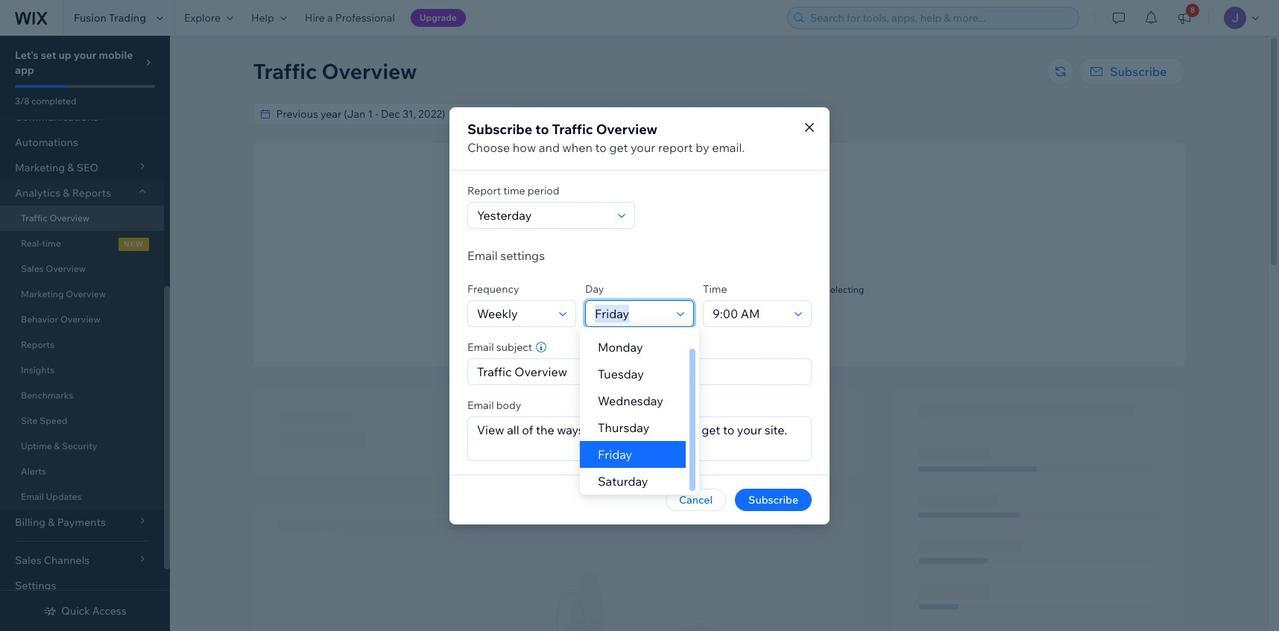 Task type: vqa. For each thing, say whether or not it's contained in the screenshot.
Report
yes



Task type: describe. For each thing, give the bounding box(es) containing it.
email for email updates
[[21, 491, 44, 503]]

overview for marketing overview link
[[66, 289, 106, 300]]

friday option
[[580, 441, 686, 468]]

up
[[59, 48, 71, 62]]

not enough traffic looks like your site didn't have any traffic on those dates. try selecting another time period.
[[574, 266, 864, 306]]

sales overview link
[[0, 256, 164, 282]]

report
[[468, 184, 501, 197]]

subscribe to traffic overview choose how and when to get your report by email.
[[468, 120, 745, 155]]

enough
[[694, 266, 732, 280]]

cancel
[[679, 493, 713, 507]]

analytics
[[15, 186, 61, 200]]

wednesday
[[598, 394, 663, 409]]

overview down professional
[[322, 58, 417, 84]]

fusion trading
[[74, 11, 146, 25]]

dates.
[[784, 284, 809, 295]]

saturday
[[598, 474, 648, 489]]

site speed link
[[0, 409, 164, 434]]

real-
[[21, 238, 42, 249]]

behavior
[[21, 314, 58, 325]]

reports link
[[0, 333, 164, 358]]

traffic inside sidebar element
[[21, 213, 47, 224]]

fusion
[[74, 11, 106, 25]]

a for professional
[[327, 11, 333, 25]]

and
[[539, 140, 560, 155]]

marketing overview link
[[0, 282, 164, 307]]

traffic inside subscribe to traffic overview choose how and when to get your report by email.
[[552, 120, 593, 138]]

1 horizontal spatial traffic
[[253, 58, 317, 84]]

monday
[[598, 340, 643, 355]]

upgrade
[[420, 12, 457, 23]]

any
[[702, 284, 717, 295]]

get
[[609, 140, 628, 155]]

upgrade button
[[411, 9, 466, 27]]

& for analytics
[[63, 186, 70, 200]]

email settings
[[468, 248, 545, 263]]

email for email subject
[[468, 340, 494, 354]]

speed
[[40, 415, 67, 426]]

1
[[685, 107, 690, 121]]

help
[[251, 11, 274, 25]]

hire a professional link
[[296, 0, 404, 36]]

benchmarks link
[[0, 383, 164, 409]]

hire a marketing expert
[[671, 321, 768, 332]]

explore
[[184, 11, 221, 25]]

email for email settings
[[468, 248, 498, 263]]

8 button
[[1168, 0, 1201, 36]]

Frequency field
[[473, 301, 555, 326]]

list box containing sunday
[[580, 307, 699, 495]]

Email body text field
[[468, 417, 811, 460]]

email for email body
[[468, 399, 494, 412]]

page skeleton image
[[253, 389, 1185, 632]]

3/8
[[15, 95, 29, 107]]

on
[[746, 284, 756, 295]]

marketing
[[697, 321, 739, 332]]

cancel button
[[666, 489, 726, 511]]

report
[[658, 140, 693, 155]]

settings
[[501, 248, 545, 263]]

analytics & reports button
[[0, 180, 164, 206]]

email updates link
[[0, 485, 164, 510]]

professional
[[335, 11, 395, 25]]

1 vertical spatial period
[[528, 184, 560, 197]]

those
[[758, 284, 782, 295]]

quick
[[61, 605, 90, 618]]

friday
[[598, 447, 632, 462]]

sales
[[21, 263, 44, 274]]

analytics & reports
[[15, 186, 111, 200]]

previous
[[583, 107, 625, 121]]

quick access button
[[43, 605, 126, 618]]

dec
[[698, 107, 718, 121]]

time for real-
[[42, 238, 61, 249]]

automations
[[15, 136, 78, 149]]

marketing overview
[[21, 289, 106, 300]]

insights link
[[0, 358, 164, 383]]

3/8 completed
[[15, 95, 76, 107]]

uptime & security
[[21, 441, 97, 452]]

selecting
[[826, 284, 864, 295]]

updates
[[46, 491, 82, 503]]

a for marketing
[[690, 321, 695, 332]]

your inside not enough traffic looks like your site didn't have any traffic on those dates. try selecting another time period.
[[617, 284, 635, 295]]

overview for sales overview link at the top left
[[46, 263, 86, 274]]

have
[[680, 284, 700, 295]]

help button
[[242, 0, 296, 36]]

trading
[[109, 11, 146, 25]]

Time field
[[708, 301, 790, 326]]

site
[[637, 284, 652, 295]]

compared
[[519, 107, 568, 121]]

traffic overview inside sidebar element
[[21, 213, 90, 224]]



Task type: locate. For each thing, give the bounding box(es) containing it.
hire for hire a professional
[[305, 11, 325, 25]]

like
[[601, 284, 615, 295]]

uptime
[[21, 441, 52, 452]]

behavior overview
[[21, 314, 101, 325]]

email.
[[712, 140, 745, 155]]

1 horizontal spatial hire
[[671, 321, 688, 332]]

time up sales overview
[[42, 238, 61, 249]]

traffic overview down analytics & reports
[[21, 213, 90, 224]]

0 vertical spatial traffic
[[253, 58, 317, 84]]

settings link
[[0, 573, 164, 599]]

None field
[[272, 104, 491, 125]]

to left get
[[595, 140, 607, 155]]

2 vertical spatial your
[[617, 284, 635, 295]]

0 vertical spatial a
[[327, 11, 333, 25]]

0 vertical spatial &
[[63, 186, 70, 200]]

Report time period field
[[473, 202, 614, 228]]

traffic up on
[[734, 266, 765, 280]]

compared to previous period (jan 1 - dec 31, 2021)
[[519, 107, 762, 121]]

overview inside subscribe to traffic overview choose how and when to get your report by email.
[[596, 120, 658, 138]]

0 vertical spatial time
[[503, 184, 525, 197]]

1 vertical spatial subscribe
[[468, 120, 533, 138]]

& right uptime
[[54, 441, 60, 452]]

0 vertical spatial reports
[[72, 186, 111, 200]]

period up report time period field
[[528, 184, 560, 197]]

new
[[124, 239, 144, 249]]

thursday
[[598, 421, 650, 435]]

overview down marketing overview link
[[60, 314, 101, 325]]

hire
[[305, 11, 325, 25], [671, 321, 688, 332]]

0 horizontal spatial period
[[528, 184, 560, 197]]

traffic
[[253, 58, 317, 84], [552, 120, 593, 138], [21, 213, 47, 224]]

hire a professional
[[305, 11, 395, 25]]

0 vertical spatial subscribe
[[1110, 64, 1167, 79]]

subscribe
[[1110, 64, 1167, 79], [468, 120, 533, 138], [749, 493, 799, 507]]

period.
[[732, 295, 762, 306]]

email inside sidebar element
[[21, 491, 44, 503]]

time up hire a marketing expert
[[711, 295, 730, 306]]

overview down analytics & reports
[[49, 213, 90, 224]]

0 horizontal spatial traffic overview
[[21, 213, 90, 224]]

1 horizontal spatial traffic overview
[[253, 58, 417, 84]]

1 vertical spatial your
[[631, 140, 656, 155]]

0 horizontal spatial to
[[536, 120, 549, 138]]

mobile
[[99, 48, 133, 62]]

1 vertical spatial traffic overview
[[21, 213, 90, 224]]

1 vertical spatial time
[[42, 238, 61, 249]]

1 horizontal spatial a
[[690, 321, 695, 332]]

email subject
[[468, 340, 532, 354]]

0 horizontal spatial subscribe
[[468, 120, 533, 138]]

hire a marketing expert link
[[671, 320, 768, 333]]

2 horizontal spatial subscribe
[[1110, 64, 1167, 79]]

2 horizontal spatial time
[[711, 295, 730, 306]]

a left professional
[[327, 11, 333, 25]]

another
[[677, 295, 709, 306]]

&
[[63, 186, 70, 200], [54, 441, 60, 452]]

2 vertical spatial subscribe
[[749, 493, 799, 507]]

1 horizontal spatial to
[[571, 107, 581, 121]]

your
[[74, 48, 96, 62], [631, 140, 656, 155], [617, 284, 635, 295]]

2 horizontal spatial traffic
[[552, 120, 593, 138]]

0 horizontal spatial &
[[54, 441, 60, 452]]

hire right help button
[[305, 11, 325, 25]]

body
[[496, 399, 521, 412]]

day
[[585, 282, 604, 296]]

overview up marketing overview
[[46, 263, 86, 274]]

traffic down help button
[[253, 58, 317, 84]]

2 vertical spatial time
[[711, 295, 730, 306]]

2021)
[[736, 107, 762, 121]]

traffic overview link
[[0, 206, 164, 231]]

frequency
[[468, 282, 519, 296]]

1 horizontal spatial time
[[503, 184, 525, 197]]

a inside hire a marketing expert "link"
[[690, 321, 695, 332]]

1 vertical spatial &
[[54, 441, 60, 452]]

0 horizontal spatial time
[[42, 238, 61, 249]]

Search for tools, apps, help & more... field
[[806, 7, 1074, 28]]

uptime & security link
[[0, 434, 164, 459]]

to left previous
[[571, 107, 581, 121]]

email updates
[[21, 491, 82, 503]]

& inside 'dropdown button'
[[63, 186, 70, 200]]

report time period
[[468, 184, 560, 197]]

traffic overview
[[253, 58, 417, 84], [21, 213, 90, 224]]

1 horizontal spatial subscribe
[[749, 493, 799, 507]]

traffic left on
[[719, 284, 744, 295]]

your inside let's set up your mobile app
[[74, 48, 96, 62]]

to up and
[[536, 120, 549, 138]]

1 horizontal spatial subscribe button
[[1079, 58, 1185, 85]]

email up frequency
[[468, 248, 498, 263]]

completed
[[32, 95, 76, 107]]

0 vertical spatial period
[[627, 107, 659, 121]]

automations link
[[0, 130, 164, 155]]

list box
[[580, 307, 699, 495]]

marketing
[[21, 289, 64, 300]]

set
[[41, 48, 56, 62]]

let's set up your mobile app
[[15, 48, 133, 77]]

time right report
[[503, 184, 525, 197]]

email down "alerts"
[[21, 491, 44, 503]]

0 vertical spatial hire
[[305, 11, 325, 25]]

reports up the traffic overview link
[[72, 186, 111, 200]]

by
[[696, 140, 710, 155]]

1 vertical spatial reports
[[21, 339, 54, 350]]

a left marketing
[[690, 321, 695, 332]]

time for report
[[503, 184, 525, 197]]

email
[[468, 248, 498, 263], [468, 340, 494, 354], [468, 399, 494, 412], [21, 491, 44, 503]]

insights
[[21, 365, 55, 376]]

1 vertical spatial traffic
[[552, 120, 593, 138]]

overview up get
[[596, 120, 658, 138]]

your right up
[[74, 48, 96, 62]]

hire down the another
[[671, 321, 688, 332]]

behavior overview link
[[0, 307, 164, 333]]

period
[[627, 107, 659, 121], [528, 184, 560, 197]]

0 horizontal spatial subscribe button
[[735, 489, 812, 511]]

settings
[[15, 579, 56, 593]]

to
[[571, 107, 581, 121], [536, 120, 549, 138], [595, 140, 607, 155]]

your right get
[[631, 140, 656, 155]]

traffic down analytics
[[21, 213, 47, 224]]

sidebar element
[[0, 0, 170, 632]]

overview down sales overview link at the top left
[[66, 289, 106, 300]]

email body
[[468, 399, 521, 412]]

overview for behavior overview link
[[60, 314, 101, 325]]

your right like
[[617, 284, 635, 295]]

0 horizontal spatial a
[[327, 11, 333, 25]]

1 vertical spatial hire
[[671, 321, 688, 332]]

subject
[[496, 340, 532, 354]]

& right analytics
[[63, 186, 70, 200]]

your inside subscribe to traffic overview choose how and when to get your report by email.
[[631, 140, 656, 155]]

sunday
[[598, 313, 640, 328]]

app
[[15, 63, 34, 77]]

overview for the traffic overview link
[[49, 213, 90, 224]]

traffic up when
[[552, 120, 593, 138]]

traffic
[[734, 266, 765, 280], [719, 284, 744, 295]]

reports inside 'dropdown button'
[[72, 186, 111, 200]]

1 vertical spatial a
[[690, 321, 695, 332]]

when
[[563, 140, 593, 155]]

hire inside "link"
[[671, 321, 688, 332]]

1 horizontal spatial &
[[63, 186, 70, 200]]

sales overview
[[21, 263, 86, 274]]

a inside hire a professional link
[[327, 11, 333, 25]]

1 horizontal spatial reports
[[72, 186, 111, 200]]

& for uptime
[[54, 441, 60, 452]]

0 horizontal spatial hire
[[305, 11, 325, 25]]

subscribe inside subscribe to traffic overview choose how and when to get your report by email.
[[468, 120, 533, 138]]

8
[[1191, 5, 1195, 15]]

0 vertical spatial traffic overview
[[253, 58, 417, 84]]

0 vertical spatial subscribe button
[[1079, 58, 1185, 85]]

time inside not enough traffic looks like your site didn't have any traffic on those dates. try selecting another time period.
[[711, 295, 730, 306]]

benchmarks
[[21, 390, 73, 401]]

0 vertical spatial your
[[74, 48, 96, 62]]

to for traffic
[[536, 120, 549, 138]]

tuesday
[[598, 367, 644, 382]]

1 horizontal spatial period
[[627, 107, 659, 121]]

choose
[[468, 140, 510, 155]]

time inside sidebar element
[[42, 238, 61, 249]]

reports
[[72, 186, 111, 200], [21, 339, 54, 350]]

(jan
[[661, 107, 683, 121]]

didn't
[[654, 284, 678, 295]]

2 horizontal spatial to
[[595, 140, 607, 155]]

1 vertical spatial subscribe button
[[735, 489, 812, 511]]

security
[[62, 441, 97, 452]]

period left '(jan'
[[627, 107, 659, 121]]

Day field
[[591, 301, 673, 326]]

1 vertical spatial traffic
[[719, 284, 744, 295]]

0 horizontal spatial traffic
[[21, 213, 47, 224]]

Email subject field
[[473, 359, 807, 384]]

subscribe button
[[1079, 58, 1185, 85], [735, 489, 812, 511]]

quick access
[[61, 605, 126, 618]]

alerts
[[21, 466, 46, 477]]

email left body
[[468, 399, 494, 412]]

site
[[21, 415, 38, 426]]

reports up insights
[[21, 339, 54, 350]]

0 vertical spatial traffic
[[734, 266, 765, 280]]

31,
[[720, 107, 733, 121]]

not
[[673, 266, 692, 280]]

site speed
[[21, 415, 67, 426]]

email left subject
[[468, 340, 494, 354]]

real-time
[[21, 238, 61, 249]]

traffic overview down hire a professional link
[[253, 58, 417, 84]]

hire for hire a marketing expert
[[671, 321, 688, 332]]

0 horizontal spatial reports
[[21, 339, 54, 350]]

let's
[[15, 48, 38, 62]]

2 vertical spatial traffic
[[21, 213, 47, 224]]

to for previous
[[571, 107, 581, 121]]

looks
[[574, 284, 599, 295]]



